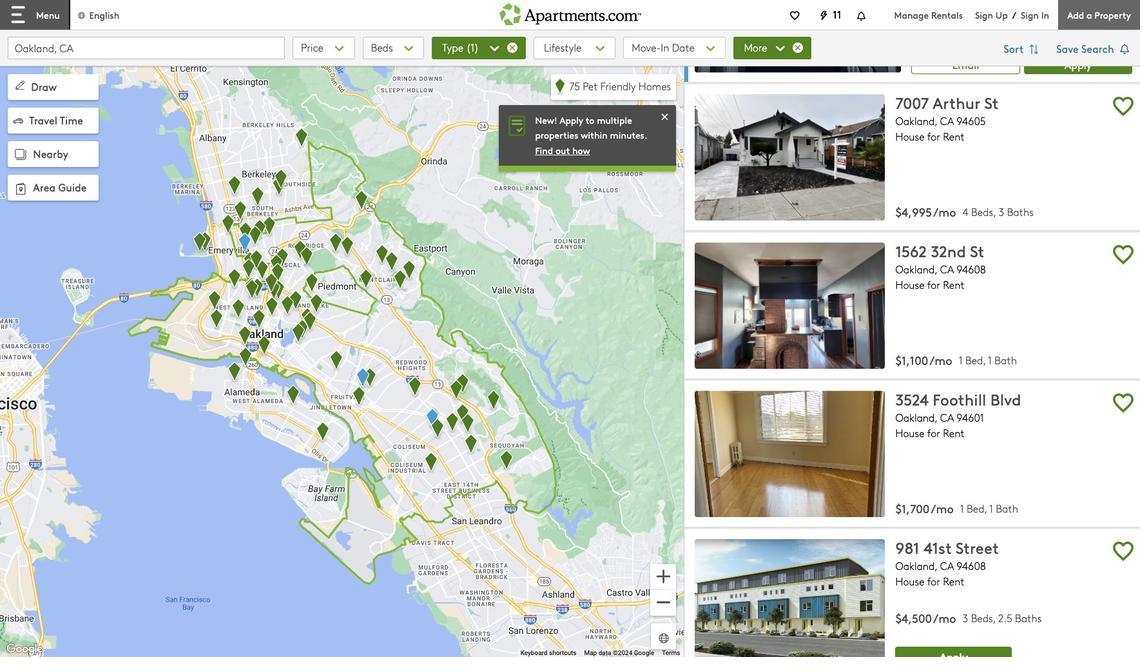 Task type: vqa. For each thing, say whether or not it's contained in the screenshot.


Task type: describe. For each thing, give the bounding box(es) containing it.
move-
[[632, 41, 661, 54]]

bath for blvd
[[997, 502, 1019, 515]]

bed, for 32nd
[[966, 353, 987, 367]]

41st
[[924, 536, 952, 558]]

rentals
[[932, 8, 964, 21]]

satellite view image
[[657, 631, 672, 646]]

keyboard shortcuts button
[[521, 649, 577, 657]]

7007
[[896, 92, 930, 113]]

/mo for 32nd
[[930, 352, 953, 368]]

bath for st
[[995, 353, 1018, 367]]

building photo - 1562 32nd st image
[[696, 243, 886, 369]]

manage rentals link
[[895, 8, 976, 21]]

beds, for st
[[972, 205, 997, 219]]

margin image
[[12, 146, 30, 164]]

st for 7007 arthur st
[[985, 92, 999, 113]]

ca for 41st
[[941, 559, 955, 573]]

manage
[[895, 8, 930, 21]]

$1,700
[[896, 500, 930, 516]]

area
[[33, 180, 56, 194]]

$1,100 /mo 1 bed, 1 bath
[[896, 352, 1018, 368]]

3524
[[896, 388, 929, 410]]

bed, for foothill
[[968, 502, 988, 515]]

training image
[[659, 111, 672, 123]]

2.5
[[999, 611, 1013, 625]]

75 pet friendly homes
[[570, 79, 672, 93]]

rent for foothill
[[944, 426, 965, 440]]

981
[[896, 536, 920, 558]]

terms
[[663, 650, 681, 657]]

add a property
[[1068, 8, 1132, 21]]

minutes.
[[610, 129, 648, 142]]

within
[[581, 129, 608, 142]]

price
[[301, 40, 324, 54]]

3 inside $4,500 /mo 3 beds, 2.5 baths
[[963, 611, 969, 625]]

ca for arthur
[[941, 114, 955, 128]]

how
[[573, 144, 591, 156]]

menu
[[36, 8, 60, 21]]

rent for 41st
[[944, 574, 965, 588]]

homes
[[639, 79, 672, 93]]

travel
[[29, 113, 57, 127]]

friendly
[[601, 79, 636, 93]]

building photo - 5518 san pablo ave image
[[696, 0, 902, 72]]

st for 1562 32nd st
[[971, 240, 985, 261]]

guide
[[58, 180, 87, 194]]

lifestyle
[[544, 40, 582, 54]]

house for 1562
[[896, 278, 925, 292]]

75
[[570, 79, 581, 93]]

date
[[673, 41, 695, 54]]

for for 41st
[[928, 574, 941, 588]]

new! apply to multiple properties within minutes. find out how
[[536, 114, 648, 156]]

sign in link
[[1022, 8, 1050, 21]]

981 41st street oakland, ca 94608 house for rent
[[896, 536, 1000, 588]]

94608 for st
[[957, 263, 987, 276]]

4
[[963, 205, 969, 219]]

data
[[599, 650, 612, 657]]

price button
[[293, 37, 355, 59]]

a
[[1087, 8, 1093, 21]]

find
[[536, 144, 554, 156]]

terms link
[[663, 650, 681, 657]]

type
[[443, 40, 464, 54]]

baths for st
[[1008, 205, 1035, 219]]

apply
[[560, 114, 584, 127]]

street
[[956, 536, 1000, 558]]

beds button
[[363, 37, 425, 59]]

94601
[[957, 411, 985, 424]]

sort button
[[998, 37, 1049, 63]]

/
[[1013, 8, 1017, 21]]

1562 32nd st oakland, ca 94608 house for rent
[[896, 240, 987, 292]]

area guide
[[33, 180, 87, 194]]

menu button
[[0, 0, 70, 30]]

3 inside '$4,995 /mo 4 beds, 3 baths'
[[999, 205, 1005, 219]]

time
[[60, 113, 83, 127]]

/mo for 41st
[[934, 610, 957, 626]]

keyboard shortcuts
[[521, 650, 577, 657]]

search
[[1082, 41, 1115, 55]]

travel time
[[29, 113, 83, 127]]

beds
[[371, 40, 393, 54]]

94608 for street
[[957, 559, 987, 573]]

google
[[634, 650, 655, 657]]

$4,500 /mo 3 beds, 2.5 baths
[[896, 610, 1043, 626]]

margin image for draw
[[13, 78, 27, 92]]

properties
[[536, 129, 579, 142]]

margin image for area guide
[[12, 180, 30, 198]]

3524 foothill blvd oakland, ca 94601 house for rent
[[896, 388, 1022, 440]]

pet
[[583, 79, 598, 93]]

©2024
[[613, 650, 633, 657]]

1562
[[896, 240, 927, 261]]

beds, for street
[[972, 611, 996, 625]]

sign up link
[[976, 8, 1009, 21]]



Task type: locate. For each thing, give the bounding box(es) containing it.
margin image for travel time
[[13, 115, 23, 126]]

oakland, for 3524
[[896, 411, 938, 424]]

$1,700 /mo 1 bed, 1 bath
[[896, 500, 1019, 516]]

travel time button
[[8, 108, 99, 134]]

rent
[[944, 130, 965, 143], [944, 278, 965, 292], [944, 426, 965, 440], [944, 574, 965, 588]]

ca inside 3524 foothill blvd oakland, ca 94601 house for rent
[[941, 411, 955, 424]]

in inside manage rentals sign up / sign in
[[1042, 8, 1050, 21]]

4 rent from the top
[[944, 574, 965, 588]]

bed, up "street" at the right of the page
[[968, 502, 988, 515]]

3 for from the top
[[928, 426, 941, 440]]

apartments.com logo image
[[500, 0, 641, 25]]

1 vertical spatial baths
[[1016, 611, 1043, 625]]

find out how link
[[536, 144, 591, 156]]

more button
[[734, 37, 812, 59]]

property
[[1095, 8, 1132, 21]]

(1)
[[467, 40, 479, 54]]

oakland, inside 3524 foothill blvd oakland, ca 94601 house for rent
[[896, 411, 938, 424]]

$4,995 /mo 4 beds, 3 baths
[[896, 204, 1035, 220]]

0 vertical spatial bath
[[995, 353, 1018, 367]]

new!
[[536, 114, 558, 127]]

/mo for arthur
[[934, 204, 957, 220]]

in inside button
[[661, 41, 670, 54]]

1 94608 from the top
[[957, 263, 987, 276]]

bed, up foothill
[[966, 353, 987, 367]]

0 vertical spatial beds,
[[972, 205, 997, 219]]

oakland, for 1562
[[896, 263, 938, 276]]

3 right 4
[[999, 205, 1005, 219]]

baths right 4
[[1008, 205, 1035, 219]]

for for arthur
[[928, 130, 941, 143]]

for for foothill
[[928, 426, 941, 440]]

oakland, for 7007
[[896, 114, 938, 128]]

94608 inside 1562 32nd st oakland, ca 94608 house for rent
[[957, 263, 987, 276]]

/mo
[[934, 204, 957, 220], [930, 352, 953, 368], [932, 500, 954, 516], [934, 610, 957, 626]]

house for 7007
[[896, 130, 925, 143]]

for down 32nd
[[928, 278, 941, 292]]

0 vertical spatial margin image
[[13, 78, 27, 92]]

english
[[89, 8, 119, 21]]

beds,
[[972, 205, 997, 219], [972, 611, 996, 625]]

for
[[928, 130, 941, 143], [928, 278, 941, 292], [928, 426, 941, 440], [928, 574, 941, 588]]

2 house from the top
[[896, 278, 925, 292]]

sign
[[976, 8, 994, 21], [1022, 8, 1040, 21]]

ca down foothill
[[941, 411, 955, 424]]

1 vertical spatial margin image
[[13, 115, 23, 126]]

draw button
[[8, 74, 99, 100]]

add a property link
[[1059, 0, 1141, 30]]

bath up the blvd
[[995, 353, 1018, 367]]

oakland, down 7007
[[896, 114, 938, 128]]

3 oakland, from the top
[[896, 411, 938, 424]]

lifestyle button
[[534, 37, 616, 59]]

1 vertical spatial bath
[[997, 502, 1019, 515]]

move-in date button
[[624, 37, 727, 59]]

for inside 3524 foothill blvd oakland, ca 94601 house for rent
[[928, 426, 941, 440]]

oakland, down 1562
[[896, 263, 938, 276]]

0 horizontal spatial 3
[[963, 611, 969, 625]]

1 horizontal spatial 3
[[999, 205, 1005, 219]]

rent inside 981 41st street oakland, ca 94608 house for rent
[[944, 574, 965, 588]]

2 94608 from the top
[[957, 559, 987, 573]]

margin image inside the draw button
[[13, 78, 27, 92]]

0 vertical spatial baths
[[1008, 205, 1035, 219]]

manage rentals sign up / sign in
[[895, 8, 1050, 21]]

1 vertical spatial st
[[971, 240, 985, 261]]

house for 981
[[896, 574, 925, 588]]

oakland, inside 7007 arthur st oakland, ca 94605 house for rent
[[896, 114, 938, 128]]

for down "3524"
[[928, 426, 941, 440]]

nearby
[[33, 147, 68, 161]]

rent down 94605
[[944, 130, 965, 143]]

ca inside 981 41st street oakland, ca 94608 house for rent
[[941, 559, 955, 573]]

1 vertical spatial beds,
[[972, 611, 996, 625]]

1 vertical spatial bed,
[[968, 502, 988, 515]]

type (1)
[[443, 40, 479, 54]]

2 oakland, from the top
[[896, 263, 938, 276]]

for inside 7007 arthur st oakland, ca 94605 house for rent
[[928, 130, 941, 143]]

margin image left travel on the left
[[13, 115, 23, 126]]

out
[[556, 144, 570, 156]]

1 vertical spatial 94608
[[957, 559, 987, 573]]

up
[[996, 8, 1009, 21]]

rent inside 3524 foothill blvd oakland, ca 94601 house for rent
[[944, 426, 965, 440]]

house down 7007
[[896, 130, 925, 143]]

rent inside 1562 32nd st oakland, ca 94608 house for rent
[[944, 278, 965, 292]]

3 rent from the top
[[944, 426, 965, 440]]

1 horizontal spatial in
[[1042, 8, 1050, 21]]

st
[[985, 92, 999, 113], [971, 240, 985, 261]]

beds, inside '$4,995 /mo 4 beds, 3 baths'
[[972, 205, 997, 219]]

/mo right $1,100
[[930, 352, 953, 368]]

$1,100
[[896, 352, 929, 368]]

2 rent from the top
[[944, 278, 965, 292]]

bath inside $1,700 /mo 1 bed, 1 bath
[[997, 502, 1019, 515]]

house inside 981 41st street oakland, ca 94608 house for rent
[[896, 574, 925, 588]]

arthur
[[934, 92, 981, 113]]

94608 down 32nd
[[957, 263, 987, 276]]

ca inside 7007 arthur st oakland, ca 94605 house for rent
[[941, 114, 955, 128]]

3 ca from the top
[[941, 411, 955, 424]]

baths inside $4,500 /mo 3 beds, 2.5 baths
[[1016, 611, 1043, 625]]

for down 41st
[[928, 574, 941, 588]]

building photo - 981 41st street image
[[696, 539, 886, 657]]

save
[[1057, 41, 1080, 55]]

sign right /
[[1022, 8, 1040, 21]]

baths
[[1008, 205, 1035, 219], [1016, 611, 1043, 625]]

Location or Point of Interest text field
[[8, 37, 285, 59]]

margin image
[[13, 78, 27, 92], [13, 115, 23, 126], [12, 180, 30, 198]]

building photo - 7007 arthur st image
[[696, 94, 886, 221]]

4 ca from the top
[[941, 559, 955, 573]]

/mo left 4
[[934, 204, 957, 220]]

0 vertical spatial bed,
[[966, 353, 987, 367]]

2 vertical spatial margin image
[[12, 180, 30, 198]]

2 sign from the left
[[1022, 8, 1040, 21]]

baths inside '$4,995 /mo 4 beds, 3 baths'
[[1008, 205, 1035, 219]]

save search button
[[1057, 37, 1133, 63]]

map region
[[0, 42, 787, 657]]

beds, right 4
[[972, 205, 997, 219]]

map data ©2024 google
[[585, 650, 655, 657]]

1 rent from the top
[[944, 130, 965, 143]]

rent for 32nd
[[944, 278, 965, 292]]

ca for foothill
[[941, 411, 955, 424]]

94608 inside 981 41st street oakland, ca 94608 house for rent
[[957, 559, 987, 573]]

map
[[585, 650, 597, 657]]

margin image inside area guide button
[[12, 180, 30, 198]]

3
[[999, 205, 1005, 219], [963, 611, 969, 625]]

1 sign from the left
[[976, 8, 994, 21]]

bed, inside $1,100 /mo 1 bed, 1 bath
[[966, 353, 987, 367]]

0 vertical spatial st
[[985, 92, 999, 113]]

rent down 32nd
[[944, 278, 965, 292]]

for inside 1562 32nd st oakland, ca 94608 house for rent
[[928, 278, 941, 292]]

in
[[1042, 8, 1050, 21], [661, 41, 670, 54]]

1 horizontal spatial sign
[[1022, 8, 1040, 21]]

ca down 41st
[[941, 559, 955, 573]]

1 house from the top
[[896, 130, 925, 143]]

house down "3524"
[[896, 426, 925, 440]]

/mo for foothill
[[932, 500, 954, 516]]

0 vertical spatial in
[[1042, 8, 1050, 21]]

1 vertical spatial in
[[661, 41, 670, 54]]

st inside 1562 32nd st oakland, ca 94608 house for rent
[[971, 240, 985, 261]]

google image
[[3, 641, 46, 657]]

st inside 7007 arthur st oakland, ca 94605 house for rent
[[985, 92, 999, 113]]

area guide button
[[8, 175, 99, 201]]

1 for from the top
[[928, 130, 941, 143]]

1 vertical spatial 3
[[963, 611, 969, 625]]

baths for street
[[1016, 611, 1043, 625]]

oakland, inside 1562 32nd st oakland, ca 94608 house for rent
[[896, 263, 938, 276]]

bed,
[[966, 353, 987, 367], [968, 502, 988, 515]]

house down 1562
[[896, 278, 925, 292]]

1
[[960, 353, 963, 367], [989, 353, 993, 367], [961, 502, 965, 515], [990, 502, 994, 515]]

baths right 2.5
[[1016, 611, 1043, 625]]

4 oakland, from the top
[[896, 559, 938, 573]]

foothill
[[934, 388, 987, 410]]

bath up "street" at the right of the page
[[997, 502, 1019, 515]]

oakland, for 981
[[896, 559, 938, 573]]

margin image left draw
[[13, 78, 27, 92]]

ca down 32nd
[[941, 263, 955, 276]]

ca inside 1562 32nd st oakland, ca 94608 house for rent
[[941, 263, 955, 276]]

nearby link
[[8, 142, 99, 167]]

94608
[[957, 263, 987, 276], [957, 559, 987, 573]]

oakland, inside 981 41st street oakland, ca 94608 house for rent
[[896, 559, 938, 573]]

add
[[1068, 8, 1085, 21]]

for for 32nd
[[928, 278, 941, 292]]

/mo right $1,700 on the right
[[932, 500, 954, 516]]

1 oakland, from the top
[[896, 114, 938, 128]]

rent inside 7007 arthur st oakland, ca 94605 house for rent
[[944, 130, 965, 143]]

oakland,
[[896, 114, 938, 128], [896, 263, 938, 276], [896, 411, 938, 424], [896, 559, 938, 573]]

margin image left area
[[12, 180, 30, 198]]

more
[[745, 41, 771, 54]]

bath
[[995, 353, 1018, 367], [997, 502, 1019, 515]]

beds, left 2.5
[[972, 611, 996, 625]]

4 house from the top
[[896, 574, 925, 588]]

$4,500
[[896, 610, 933, 626]]

0 vertical spatial 3
[[999, 205, 1005, 219]]

1 ca from the top
[[941, 114, 955, 128]]

0 horizontal spatial in
[[661, 41, 670, 54]]

7007 arthur st oakland, ca 94605 house for rent
[[896, 92, 999, 143]]

in left date
[[661, 41, 670, 54]]

2 ca from the top
[[941, 263, 955, 276]]

32nd
[[932, 240, 967, 261]]

keyboard
[[521, 650, 548, 657]]

margin image inside travel time button
[[13, 115, 23, 126]]

oakland, down "3524"
[[896, 411, 938, 424]]

sort
[[1004, 41, 1027, 55]]

house inside 1562 32nd st oakland, ca 94608 house for rent
[[896, 278, 925, 292]]

bed, inside $1,700 /mo 1 bed, 1 bath
[[968, 502, 988, 515]]

house inside 7007 arthur st oakland, ca 94605 house for rent
[[896, 130, 925, 143]]

st up 94605
[[985, 92, 999, 113]]

to
[[586, 114, 595, 127]]

3 house from the top
[[896, 426, 925, 440]]

shortcuts
[[550, 650, 577, 657]]

11
[[833, 7, 842, 21]]

house for 3524
[[896, 426, 925, 440]]

94605
[[957, 114, 987, 128]]

0 vertical spatial 94608
[[957, 263, 987, 276]]

/mo right $4,500
[[934, 610, 957, 626]]

rent for arthur
[[944, 130, 965, 143]]

rent down 94601
[[944, 426, 965, 440]]

beds, inside $4,500 /mo 3 beds, 2.5 baths
[[972, 611, 996, 625]]

3 left 2.5
[[963, 611, 969, 625]]

house inside 3524 foothill blvd oakland, ca 94601 house for rent
[[896, 426, 925, 440]]

move-in date
[[632, 41, 695, 54]]

oakland, down 981
[[896, 559, 938, 573]]

ca down the arthur
[[941, 114, 955, 128]]

sign left up
[[976, 8, 994, 21]]

rent down 41st
[[944, 574, 965, 588]]

bath inside $1,100 /mo 1 bed, 1 bath
[[995, 353, 1018, 367]]

for down 7007
[[928, 130, 941, 143]]

blvd
[[991, 388, 1022, 410]]

st right 32nd
[[971, 240, 985, 261]]

ca for 32nd
[[941, 263, 955, 276]]

0 horizontal spatial sign
[[976, 8, 994, 21]]

for inside 981 41st street oakland, ca 94608 house for rent
[[928, 574, 941, 588]]

94608 down "street" at the right of the page
[[957, 559, 987, 573]]

multiple
[[597, 114, 633, 127]]

english link
[[77, 8, 119, 21]]

4 for from the top
[[928, 574, 941, 588]]

in left add
[[1042, 8, 1050, 21]]

2 for from the top
[[928, 278, 941, 292]]

house down 981
[[896, 574, 925, 588]]

ca
[[941, 114, 955, 128], [941, 263, 955, 276], [941, 411, 955, 424], [941, 559, 955, 573]]

draw
[[31, 79, 57, 93]]

building photo - 3524 foothill blvd image
[[696, 391, 886, 517]]

save search
[[1057, 41, 1118, 55]]



